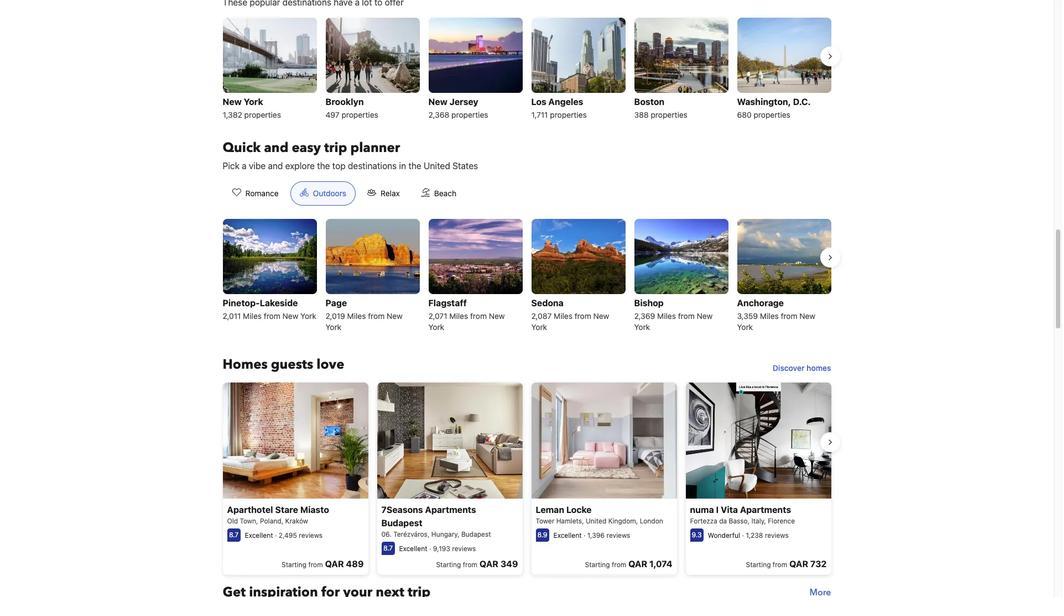 Task type: vqa. For each thing, say whether or not it's contained in the screenshot.
top United
yes



Task type: describe. For each thing, give the bounding box(es) containing it.
excellent for leman
[[554, 532, 582, 541]]

relax
[[381, 189, 400, 198]]

new inside new jersey 2,368 properties
[[429, 97, 448, 107]]

excellent · 2,495 reviews
[[245, 532, 323, 541]]

8.7 element for 7seasons apartments budapest
[[382, 543, 395, 556]]

new inside 'pinetop-lakeside 2,011 miles from new york'
[[283, 312, 299, 321]]

i
[[717, 506, 719, 516]]

italy,
[[752, 518, 767, 526]]

flagstaff 2,071 miles from new york
[[429, 298, 505, 332]]

aparthotel
[[227, 506, 273, 516]]

page
[[326, 298, 347, 308]]

region containing new york
[[214, 13, 841, 126]]

new inside new york 1,382 properties
[[223, 97, 242, 107]]

2,495
[[279, 532, 297, 541]]

from inside page 2,019 miles from new york
[[368, 312, 385, 321]]

washington, d.c. 680 properties
[[738, 97, 811, 120]]

2,071
[[429, 312, 448, 321]]

stare
[[275, 506, 298, 516]]

states
[[453, 161, 478, 171]]

tower
[[536, 518, 555, 526]]

anchorage
[[738, 298, 785, 308]]

excellent element for leman
[[554, 532, 582, 541]]

from inside starting from qar 1,074
[[612, 562, 627, 570]]

in
[[399, 161, 406, 171]]

page 2,019 miles from new york
[[326, 298, 403, 332]]

from inside 'pinetop-lakeside 2,011 miles from new york'
[[264, 312, 281, 321]]

discover homes link
[[769, 359, 836, 379]]

easy
[[292, 139, 321, 157]]

miles for flagstaff
[[450, 312, 468, 321]]

guests
[[271, 356, 313, 374]]

basso,
[[729, 518, 750, 526]]

wonderful element
[[708, 532, 741, 541]]

numa i vita apartments fortezza da basso, italy, florence
[[691, 506, 796, 526]]

7seasons
[[382, 506, 423, 516]]

from inside anchorage 3,359 miles from new york
[[781, 312, 798, 321]]

497
[[326, 110, 340, 120]]

from inside bishop 2,369 miles from new york
[[679, 312, 695, 321]]

9.3 element
[[691, 529, 704, 543]]

reviews for qar 489
[[299, 532, 323, 541]]

1 vertical spatial and
[[268, 161, 283, 171]]

outdoors button
[[290, 182, 356, 206]]

trip
[[324, 139, 347, 157]]

new jersey 2,368 properties
[[429, 97, 489, 120]]

homes guests love
[[223, 356, 345, 374]]

miles for page
[[347, 312, 366, 321]]

starting from qar 489
[[282, 560, 364, 570]]

flagstaff
[[429, 298, 467, 308]]

bishop 2,369 miles from new york
[[635, 298, 713, 332]]

1,238
[[747, 532, 764, 541]]

united inside leman locke tower hamlets, united kingdom, london
[[586, 518, 607, 526]]

9,193
[[433, 545, 451, 554]]

from inside starting from qar 732
[[773, 562, 788, 570]]

0 horizontal spatial budapest
[[382, 519, 423, 529]]

new inside sedona 2,087 miles from new york
[[594, 312, 610, 321]]

pinetop-
[[223, 298, 260, 308]]

properties inside boston 388 properties
[[651, 110, 688, 120]]

da
[[720, 518, 728, 526]]

quick
[[223, 139, 261, 157]]

boston
[[635, 97, 665, 107]]

discover
[[773, 364, 805, 373]]

starting for qar 489
[[282, 562, 307, 570]]

destinations
[[348, 161, 397, 171]]

region containing aparthotel stare miasto
[[214, 379, 841, 580]]

wonderful · 1,238 reviews
[[708, 532, 789, 541]]

properties for washington, d.c.
[[754, 110, 791, 120]]

florence
[[769, 518, 796, 526]]

2 the from the left
[[409, 161, 422, 171]]

homes
[[807, 364, 832, 373]]

wonderful
[[708, 532, 741, 541]]

1,382
[[223, 110, 242, 120]]

sedona 2,087 miles from new york
[[532, 298, 610, 332]]

outdoors
[[313, 189, 347, 198]]

d.c.
[[794, 97, 811, 107]]

london
[[640, 518, 664, 526]]

york for anchorage
[[738, 323, 754, 332]]

0 vertical spatial and
[[264, 139, 289, 157]]

kraków
[[285, 518, 308, 526]]

beach
[[434, 189, 457, 198]]

06.
[[382, 531, 392, 539]]

town,
[[240, 518, 258, 526]]

2,011
[[223, 312, 241, 321]]

starting for qar 732
[[747, 562, 771, 570]]

new york 1,382 properties
[[223, 97, 281, 120]]

miles for anchorage
[[761, 312, 779, 321]]

poland,
[[260, 518, 284, 526]]

excellent · 1,396 reviews
[[554, 532, 631, 541]]

hamlets,
[[557, 518, 584, 526]]

miles for sedona
[[554, 312, 573, 321]]

2,019
[[326, 312, 345, 321]]

york for sedona
[[532, 323, 548, 332]]

a
[[242, 161, 247, 171]]

9.3
[[692, 532, 702, 540]]

lakeside
[[260, 298, 298, 308]]

terézváros,
[[394, 531, 430, 539]]



Task type: locate. For each thing, give the bounding box(es) containing it.
· left 1,238
[[743, 532, 745, 541]]

pinetop-lakeside 2,011 miles from new york
[[223, 298, 317, 321]]

boston 388 properties
[[635, 97, 688, 120]]

· for budapest
[[430, 545, 432, 554]]

and right vibe
[[268, 161, 283, 171]]

excellent for aparthotel
[[245, 532, 273, 541]]

new up discover homes
[[800, 312, 816, 321]]

apartments inside numa i vita apartments fortezza da basso, italy, florence
[[741, 506, 792, 516]]

from right 2,369
[[679, 312, 695, 321]]

reviews
[[299, 532, 323, 541], [607, 532, 631, 541], [766, 532, 789, 541], [452, 545, 476, 554]]

excellent down terézváros,
[[399, 545, 428, 554]]

1 the from the left
[[317, 161, 330, 171]]

new up 1,382
[[223, 97, 242, 107]]

apartments inside 7seasons apartments budapest 06. terézváros, hungary, budapest
[[425, 506, 477, 516]]

2,369
[[635, 312, 656, 321]]

680
[[738, 110, 752, 120]]

new inside flagstaff 2,071 miles from new york
[[489, 312, 505, 321]]

excellent down town,
[[245, 532, 273, 541]]

5 miles from the left
[[658, 312, 677, 321]]

new up 2,368
[[429, 97, 448, 107]]

excellent element down hamlets,
[[554, 532, 582, 541]]

reviews for qar 349
[[452, 545, 476, 554]]

united up beach "button"
[[424, 161, 451, 171]]

vita
[[721, 506, 739, 516]]

from left the qar 1,074
[[612, 562, 627, 570]]

1 horizontal spatial 8.7 element
[[382, 543, 395, 556]]

starting from qar 349
[[436, 560, 518, 570]]

starting down 1,396 on the bottom
[[586, 562, 610, 570]]

qar 1,074
[[629, 560, 673, 570]]

starting for qar 1,074
[[586, 562, 610, 570]]

new left 2,071
[[387, 312, 403, 321]]

388
[[635, 110, 649, 120]]

excellent down hamlets,
[[554, 532, 582, 541]]

3 region from the top
[[214, 379, 841, 580]]

from left qar 349
[[463, 562, 478, 570]]

miles inside sedona 2,087 miles from new york
[[554, 312, 573, 321]]

miles inside anchorage 3,359 miles from new york
[[761, 312, 779, 321]]

budapest up starting from qar 349
[[462, 531, 491, 539]]

1 horizontal spatial excellent element
[[399, 545, 428, 554]]

york inside anchorage 3,359 miles from new york
[[738, 323, 754, 332]]

numa
[[691, 506, 715, 516]]

leman
[[536, 506, 565, 516]]

properties down boston
[[651, 110, 688, 120]]

york inside bishop 2,369 miles from new york
[[635, 323, 651, 332]]

properties for new york
[[244, 110, 281, 120]]

1 horizontal spatial apartments
[[741, 506, 792, 516]]

3,359
[[738, 312, 759, 321]]

york for bishop
[[635, 323, 651, 332]]

8.9 element
[[536, 529, 549, 543]]

new left 2,369
[[594, 312, 610, 321]]

properties down brooklyn
[[342, 110, 379, 120]]

starting inside starting from qar 349
[[436, 562, 461, 570]]

· for tower
[[584, 532, 586, 541]]

york down 2,019
[[326, 323, 342, 332]]

starting down 1,238
[[747, 562, 771, 570]]

new
[[223, 97, 242, 107], [429, 97, 448, 107], [283, 312, 299, 321], [387, 312, 403, 321], [489, 312, 505, 321], [594, 312, 610, 321], [697, 312, 713, 321], [800, 312, 816, 321]]

1 vertical spatial united
[[586, 518, 607, 526]]

miles down flagstaff
[[450, 312, 468, 321]]

excellent for 7seasons
[[399, 545, 428, 554]]

properties for new jersey
[[452, 110, 489, 120]]

miles inside bishop 2,369 miles from new york
[[658, 312, 677, 321]]

4 properties from the left
[[550, 110, 587, 120]]

york up 'quick'
[[244, 97, 263, 107]]

1,711
[[532, 110, 548, 120]]

york left 2,019
[[301, 312, 317, 321]]

1 vertical spatial 8.7
[[384, 545, 393, 553]]

york inside sedona 2,087 miles from new york
[[532, 323, 548, 332]]

aparthotel stare miasto old town, poland, kraków
[[227, 506, 329, 526]]

miles inside page 2,019 miles from new york
[[347, 312, 366, 321]]

relax button
[[358, 182, 410, 206]]

new left 2,087
[[489, 312, 505, 321]]

from right 2,019
[[368, 312, 385, 321]]

from left qar 732
[[773, 562, 788, 570]]

old
[[227, 518, 238, 526]]

7seasons apartments budapest 06. terézváros, hungary, budapest
[[382, 506, 491, 539]]

anchorage 3,359 miles from new york
[[738, 298, 816, 332]]

the
[[317, 161, 330, 171], [409, 161, 422, 171]]

0 horizontal spatial excellent element
[[245, 532, 273, 541]]

budapest down 7seasons
[[382, 519, 423, 529]]

tab list containing romance
[[214, 182, 475, 206]]

0 horizontal spatial the
[[317, 161, 330, 171]]

tab list
[[214, 182, 475, 206]]

miles for bishop
[[658, 312, 677, 321]]

excellent · 9,193 reviews
[[399, 545, 476, 554]]

from left the qar 489
[[309, 562, 323, 570]]

top
[[333, 161, 346, 171]]

· for vita
[[743, 532, 745, 541]]

york inside flagstaff 2,071 miles from new york
[[429, 323, 445, 332]]

properties inside new york 1,382 properties
[[244, 110, 281, 120]]

qar 489
[[325, 560, 364, 570]]

starting inside starting from qar 1,074
[[586, 562, 610, 570]]

0 horizontal spatial 8.7 element
[[227, 529, 241, 543]]

from down anchorage on the right
[[781, 312, 798, 321]]

starting from qar 1,074
[[586, 560, 673, 570]]

from inside starting from qar 349
[[463, 562, 478, 570]]

0 horizontal spatial apartments
[[425, 506, 477, 516]]

miles down anchorage on the right
[[761, 312, 779, 321]]

planner
[[351, 139, 400, 157]]

kingdom,
[[609, 518, 639, 526]]

reviews down the kraków
[[299, 532, 323, 541]]

2 starting from the left
[[436, 562, 461, 570]]

york for flagstaff
[[429, 323, 445, 332]]

5 properties from the left
[[651, 110, 688, 120]]

0 vertical spatial budapest
[[382, 519, 423, 529]]

1 horizontal spatial 8.7
[[384, 545, 393, 553]]

and
[[264, 139, 289, 157], [268, 161, 283, 171]]

jersey
[[450, 97, 479, 107]]

the left top at the top of page
[[317, 161, 330, 171]]

properties for los angeles
[[550, 110, 587, 120]]

1 starting from the left
[[282, 562, 307, 570]]

2 apartments from the left
[[741, 506, 792, 516]]

quick and easy trip planner pick a vibe and explore the top destinations in the united states
[[223, 139, 478, 171]]

1 horizontal spatial budapest
[[462, 531, 491, 539]]

york inside 'pinetop-lakeside 2,011 miles from new york'
[[301, 312, 317, 321]]

los angeles 1,711 properties
[[532, 97, 587, 120]]

· left the 2,495
[[275, 532, 277, 541]]

2 horizontal spatial excellent
[[554, 532, 582, 541]]

region
[[214, 13, 841, 126], [214, 215, 841, 339], [214, 379, 841, 580]]

0 vertical spatial 8.7
[[229, 532, 239, 540]]

york down 2,369
[[635, 323, 651, 332]]

1 miles from the left
[[243, 312, 262, 321]]

2 horizontal spatial excellent element
[[554, 532, 582, 541]]

washington,
[[738, 97, 792, 107]]

miasto
[[301, 506, 329, 516]]

6 miles from the left
[[761, 312, 779, 321]]

· for miasto
[[275, 532, 277, 541]]

8.7 down 06.
[[384, 545, 393, 553]]

8.7 down old
[[229, 532, 239, 540]]

the right 'in'
[[409, 161, 422, 171]]

excellent element for aparthotel
[[245, 532, 273, 541]]

properties inside new jersey 2,368 properties
[[452, 110, 489, 120]]

new left 3,359
[[697, 312, 713, 321]]

1 vertical spatial region
[[214, 215, 841, 339]]

1 properties from the left
[[244, 110, 281, 120]]

beach button
[[412, 182, 466, 206]]

angeles
[[549, 97, 584, 107]]

0 horizontal spatial excellent
[[245, 532, 273, 541]]

8.9
[[538, 532, 548, 540]]

1 horizontal spatial excellent
[[399, 545, 428, 554]]

excellent element down terézváros,
[[399, 545, 428, 554]]

miles right 2,019
[[347, 312, 366, 321]]

1 apartments from the left
[[425, 506, 477, 516]]

brooklyn 497 properties
[[326, 97, 379, 120]]

apartments
[[425, 506, 477, 516], [741, 506, 792, 516]]

york for page
[[326, 323, 342, 332]]

miles
[[243, 312, 262, 321], [347, 312, 366, 321], [450, 312, 468, 321], [554, 312, 573, 321], [658, 312, 677, 321], [761, 312, 779, 321]]

6 properties from the left
[[754, 110, 791, 120]]

properties down jersey
[[452, 110, 489, 120]]

apartments up hungary,
[[425, 506, 477, 516]]

miles down pinetop-
[[243, 312, 262, 321]]

8.7 for 7seasons apartments budapest
[[384, 545, 393, 553]]

1 horizontal spatial the
[[409, 161, 422, 171]]

8.7 for aparthotel stare miasto
[[229, 532, 239, 540]]

excellent
[[245, 532, 273, 541], [554, 532, 582, 541], [399, 545, 428, 554]]

united inside quick and easy trip planner pick a vibe and explore the top destinations in the united states
[[424, 161, 451, 171]]

los
[[532, 97, 547, 107]]

excellent element for 7seasons
[[399, 545, 428, 554]]

from right 2,071
[[471, 312, 487, 321]]

qar 732
[[790, 560, 827, 570]]

·
[[275, 532, 277, 541], [584, 532, 586, 541], [743, 532, 745, 541], [430, 545, 432, 554]]

york inside page 2,019 miles from new york
[[326, 323, 342, 332]]

8.7 element
[[227, 529, 241, 543], [382, 543, 395, 556]]

love
[[317, 356, 345, 374]]

york down 3,359
[[738, 323, 754, 332]]

3 starting from the left
[[586, 562, 610, 570]]

2,087
[[532, 312, 552, 321]]

8.7 element down old
[[227, 529, 241, 543]]

reviews up starting from qar 349
[[452, 545, 476, 554]]

from inside flagstaff 2,071 miles from new york
[[471, 312, 487, 321]]

starting from qar 732
[[747, 560, 827, 570]]

new inside anchorage 3,359 miles from new york
[[800, 312, 816, 321]]

2 vertical spatial region
[[214, 379, 841, 580]]

from inside the starting from qar 489
[[309, 562, 323, 570]]

properties down washington,
[[754, 110, 791, 120]]

miles inside flagstaff 2,071 miles from new york
[[450, 312, 468, 321]]

york down 2,071
[[429, 323, 445, 332]]

region containing pinetop-lakeside
[[214, 215, 841, 339]]

bishop
[[635, 298, 664, 308]]

2 miles from the left
[[347, 312, 366, 321]]

from right 2,087
[[575, 312, 592, 321]]

excellent element
[[245, 532, 273, 541], [554, 532, 582, 541], [399, 545, 428, 554]]

and up vibe
[[264, 139, 289, 157]]

starting for qar 349
[[436, 562, 461, 570]]

properties inside brooklyn 497 properties
[[342, 110, 379, 120]]

york down 2,087
[[532, 323, 548, 332]]

vibe
[[249, 161, 266, 171]]

brooklyn
[[326, 97, 364, 107]]

from inside sedona 2,087 miles from new york
[[575, 312, 592, 321]]

miles inside 'pinetop-lakeside 2,011 miles from new york'
[[243, 312, 262, 321]]

new inside page 2,019 miles from new york
[[387, 312, 403, 321]]

qar 349
[[480, 560, 518, 570]]

explore
[[285, 161, 315, 171]]

2 region from the top
[[214, 215, 841, 339]]

reviews down 'florence' on the bottom right of the page
[[766, 532, 789, 541]]

0 horizontal spatial united
[[424, 161, 451, 171]]

pick
[[223, 161, 240, 171]]

starting down 9,193
[[436, 562, 461, 570]]

0 vertical spatial united
[[424, 161, 451, 171]]

4 miles from the left
[[554, 312, 573, 321]]

from
[[264, 312, 281, 321], [368, 312, 385, 321], [471, 312, 487, 321], [575, 312, 592, 321], [679, 312, 695, 321], [781, 312, 798, 321], [309, 562, 323, 570], [463, 562, 478, 570], [612, 562, 627, 570], [773, 562, 788, 570]]

new down lakeside
[[283, 312, 299, 321]]

from down lakeside
[[264, 312, 281, 321]]

united
[[424, 161, 451, 171], [586, 518, 607, 526]]

4 starting from the left
[[747, 562, 771, 570]]

reviews for qar 1,074
[[607, 532, 631, 541]]

3 properties from the left
[[452, 110, 489, 120]]

united up 1,396 on the bottom
[[586, 518, 607, 526]]

excellent element down town,
[[245, 532, 273, 541]]

properties inside washington, d.c. 680 properties
[[754, 110, 791, 120]]

3 miles from the left
[[450, 312, 468, 321]]

properties inside "los angeles 1,711 properties"
[[550, 110, 587, 120]]

romance button
[[223, 182, 288, 206]]

apartments up italy,
[[741, 506, 792, 516]]

0 horizontal spatial 8.7
[[229, 532, 239, 540]]

starting inside starting from qar 732
[[747, 562, 771, 570]]

sedona
[[532, 298, 564, 308]]

leman locke tower hamlets, united kingdom, london
[[536, 506, 664, 526]]

2 properties from the left
[[342, 110, 379, 120]]

reviews down 'kingdom,'
[[607, 532, 631, 541]]

discover homes
[[773, 364, 832, 373]]

8.7 element for aparthotel stare miasto
[[227, 529, 241, 543]]

properties down angeles
[[550, 110, 587, 120]]

york
[[244, 97, 263, 107], [301, 312, 317, 321], [326, 323, 342, 332], [429, 323, 445, 332], [532, 323, 548, 332], [635, 323, 651, 332], [738, 323, 754, 332]]

reviews for qar 732
[[766, 532, 789, 541]]

miles right 2,369
[[658, 312, 677, 321]]

new inside bishop 2,369 miles from new york
[[697, 312, 713, 321]]

0 vertical spatial region
[[214, 13, 841, 126]]

2,368
[[429, 110, 450, 120]]

1 horizontal spatial united
[[586, 518, 607, 526]]

york inside new york 1,382 properties
[[244, 97, 263, 107]]

romance
[[246, 189, 279, 198]]

1,396
[[588, 532, 605, 541]]

starting inside the starting from qar 489
[[282, 562, 307, 570]]

properties right 1,382
[[244, 110, 281, 120]]

1 vertical spatial budapest
[[462, 531, 491, 539]]

· left 1,396 on the bottom
[[584, 532, 586, 541]]

starting down the 2,495
[[282, 562, 307, 570]]

miles down 'sedona'
[[554, 312, 573, 321]]

1 region from the top
[[214, 13, 841, 126]]

8.7 element down 06.
[[382, 543, 395, 556]]

· left 9,193
[[430, 545, 432, 554]]

fortezza
[[691, 518, 718, 526]]

locke
[[567, 506, 592, 516]]

hungary,
[[432, 531, 460, 539]]



